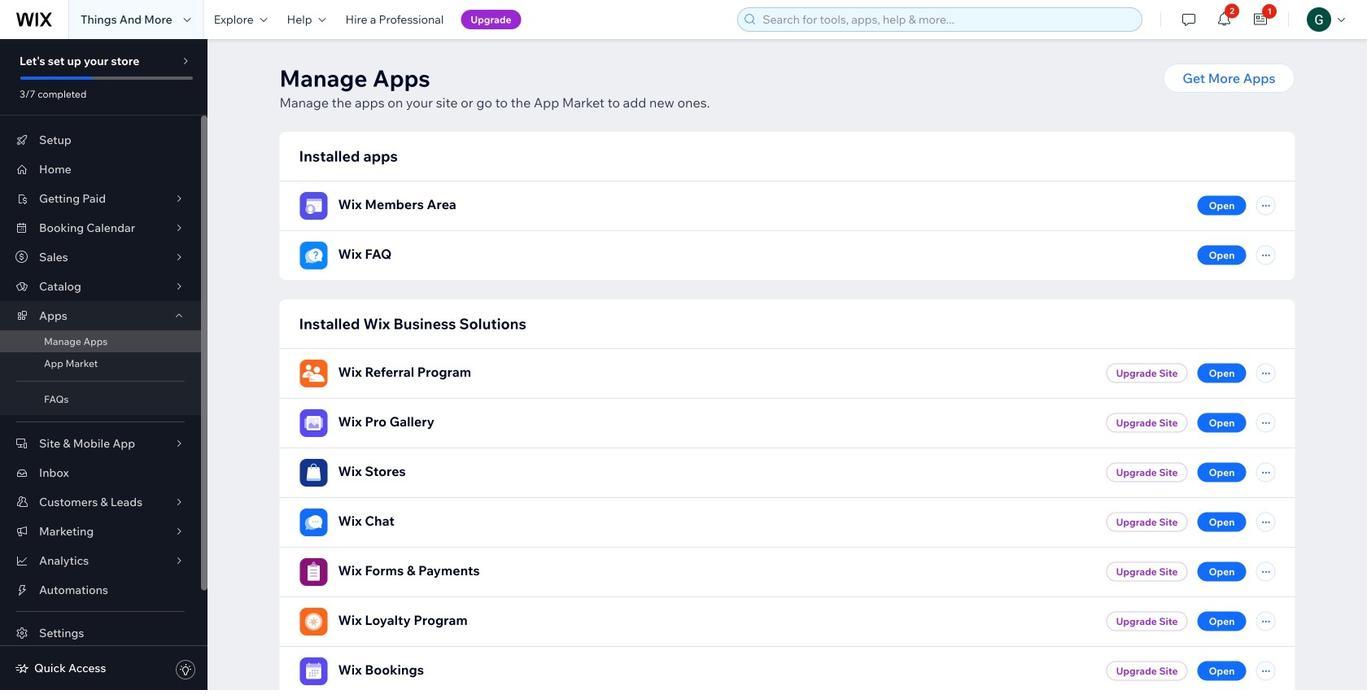 Task type: describe. For each thing, give the bounding box(es) containing it.
sidebar element
[[0, 39, 208, 690]]

Search for tools, apps, help & more... field
[[758, 8, 1137, 31]]



Task type: vqa. For each thing, say whether or not it's contained in the screenshot.
Sidebar Element
yes



